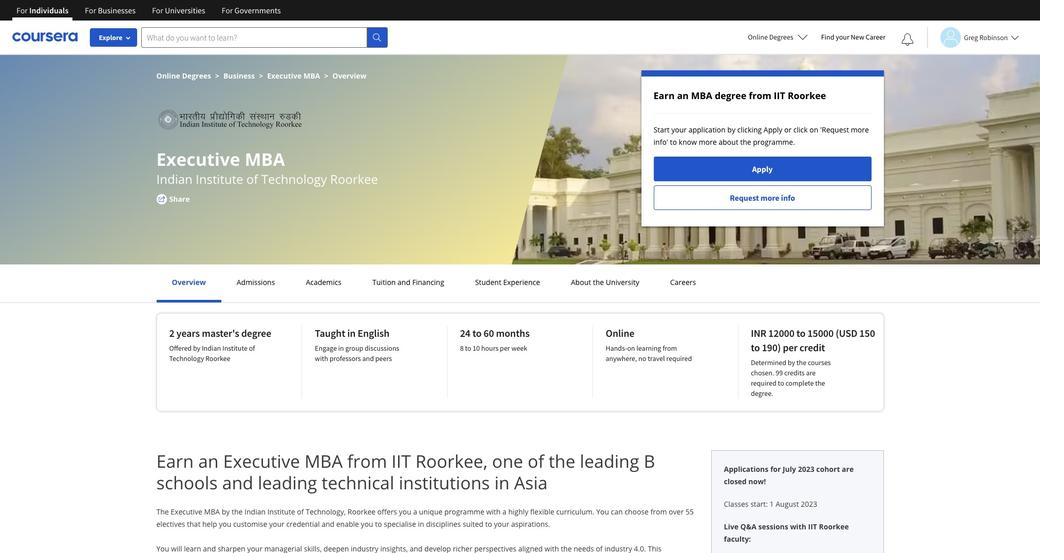 Task type: locate. For each thing, give the bounding box(es) containing it.
an inside earn an executive mba from iit roorkee, one of the leading b schools and leading technical institutions in asia
[[198, 449, 219, 473]]

0 vertical spatial an
[[677, 89, 689, 102]]

1 vertical spatial institute
[[222, 344, 248, 353]]

clicking
[[737, 125, 762, 135]]

university
[[606, 277, 639, 287]]

more left info
[[761, 193, 779, 203]]

1 horizontal spatial iit
[[774, 89, 785, 102]]

the right asia
[[549, 449, 575, 473]]

1 horizontal spatial >
[[259, 71, 263, 81]]

0 horizontal spatial >
[[215, 71, 219, 81]]

banner navigation
[[8, 0, 289, 21]]

1 horizontal spatial per
[[783, 341, 798, 354]]

the up credits
[[797, 358, 806, 367]]

2 for from the left
[[85, 5, 96, 15]]

can
[[611, 507, 623, 517]]

required right travel
[[666, 354, 692, 363]]

the executive mba by the indian institute of technology, roorkee offers you a unique programme with a highly flexible curriculum. you can choose from over 55 electives that help you customise your credential and enable you to specialise in disciplines suited to your aspirations.
[[156, 507, 694, 529]]

are down courses at the right bottom
[[806, 368, 816, 377]]

1 horizontal spatial an
[[677, 89, 689, 102]]

0 vertical spatial more
[[851, 125, 869, 135]]

in inside earn an executive mba from iit roorkee, one of the leading b schools and leading technical institutions in asia
[[494, 471, 510, 495]]

to down 99
[[778, 379, 784, 388]]

1 horizontal spatial indian
[[202, 344, 221, 353]]

1 vertical spatial online
[[156, 71, 180, 81]]

1 vertical spatial degrees
[[182, 71, 211, 81]]

0 horizontal spatial online
[[156, 71, 180, 81]]

request
[[730, 193, 759, 203]]

an
[[677, 89, 689, 102], [198, 449, 219, 473]]

find your new career link
[[816, 31, 891, 44]]

about
[[719, 137, 738, 147]]

2 horizontal spatial iit
[[808, 522, 817, 532]]

roorkee inside 'executive mba indian institute of technology roorkee'
[[330, 171, 378, 187]]

on right the click
[[810, 125, 818, 135]]

executive mba indian institute of technology roorkee
[[156, 147, 378, 187]]

60
[[484, 327, 494, 339]]

0 vertical spatial institute
[[196, 171, 243, 187]]

earn inside earn an executive mba from iit roorkee, one of the leading b schools and leading technical institutions in asia
[[156, 449, 194, 473]]

institute inside 2 years master's degree offered by indian institute of technology roorkee
[[222, 344, 248, 353]]

technology inside 2 years master's degree offered by indian institute of technology roorkee
[[169, 354, 204, 363]]

2 horizontal spatial with
[[790, 522, 806, 532]]

leading left b at the bottom of the page
[[580, 449, 639, 473]]

1 for from the left
[[16, 5, 28, 15]]

roorkee
[[788, 89, 826, 102], [330, 171, 378, 187], [205, 354, 230, 363], [348, 507, 376, 517], [819, 522, 849, 532]]

2 vertical spatial with
[[790, 522, 806, 532]]

find your new career
[[821, 32, 885, 42]]

1 horizontal spatial with
[[486, 507, 501, 517]]

0 horizontal spatial earn
[[156, 449, 194, 473]]

on up anywhere,
[[627, 344, 635, 353]]

> left business
[[215, 71, 219, 81]]

1 vertical spatial degree
[[241, 327, 271, 339]]

8
[[460, 344, 464, 353]]

required down chosen.
[[751, 379, 776, 388]]

for businesses
[[85, 5, 136, 15]]

are right cohort
[[842, 464, 854, 474]]

2 a from the left
[[502, 507, 506, 517]]

3 for from the left
[[152, 5, 163, 15]]

roorkee inside 2 years master's degree offered by indian institute of technology roorkee
[[205, 354, 230, 363]]

executive mba link
[[267, 71, 320, 81]]

complete
[[786, 379, 814, 388]]

online hands-on learning from anywhere, no travel required
[[606, 327, 692, 363]]

0 vertical spatial 2023
[[798, 464, 814, 474]]

more
[[851, 125, 869, 135], [699, 137, 717, 147], [761, 193, 779, 203]]

per inside 24 to 60 months 8 to 10 hours per week
[[500, 344, 510, 353]]

2 horizontal spatial online
[[748, 32, 768, 42]]

the inside "the executive mba by the indian institute of technology, roorkee offers you a unique programme with a highly flexible curriculum. you can choose from over 55 electives that help you customise your credential and enable you to specialise in disciplines suited to your aspirations."
[[232, 507, 243, 517]]

iit inside live q&a sessions with iit roorkee faculty:
[[808, 522, 817, 532]]

degrees left business link
[[182, 71, 211, 81]]

iit up or
[[774, 89, 785, 102]]

flexible
[[530, 507, 554, 517]]

1 vertical spatial required
[[751, 379, 776, 388]]

1 horizontal spatial you
[[361, 519, 373, 529]]

apply up request more info
[[752, 164, 773, 174]]

for left universities
[[152, 5, 163, 15]]

2023 right august
[[801, 499, 817, 509]]

1 horizontal spatial overview
[[332, 71, 366, 81]]

degrees for online degrees > business > executive mba > overview
[[182, 71, 211, 81]]

executive inside "the executive mba by the indian institute of technology, roorkee offers you a unique programme with a highly flexible curriculum. you can choose from over 55 electives that help you customise your credential and enable you to specialise in disciplines suited to your aspirations."
[[171, 507, 202, 517]]

2 years master's degree offered by indian institute of technology roorkee
[[169, 327, 271, 363]]

for left businesses
[[85, 5, 96, 15]]

your right find on the top right of page
[[836, 32, 849, 42]]

indian
[[156, 171, 192, 187], [202, 344, 221, 353], [244, 507, 266, 517]]

2 vertical spatial online
[[606, 327, 634, 339]]

about the university
[[571, 277, 639, 287]]

from for mba
[[347, 449, 387, 473]]

and inside "the executive mba by the indian institute of technology, roorkee offers you a unique programme with a highly flexible curriculum. you can choose from over 55 electives that help you customise your credential and enable you to specialise in disciplines suited to your aspirations."
[[322, 519, 334, 529]]

1 vertical spatial earn
[[156, 449, 194, 473]]

0 vertical spatial degree
[[715, 89, 746, 102]]

to up credit
[[796, 327, 806, 339]]

2 vertical spatial iit
[[808, 522, 817, 532]]

tuition and financing
[[372, 277, 444, 287]]

sessions
[[758, 522, 788, 532]]

1 horizontal spatial online
[[606, 327, 634, 339]]

online for online degrees
[[748, 32, 768, 42]]

inr
[[751, 327, 766, 339]]

of inside earn an executive mba from iit roorkee, one of the leading b schools and leading technical institutions in asia
[[528, 449, 544, 473]]

indian inside 'executive mba indian institute of technology roorkee'
[[156, 171, 192, 187]]

the down clicking
[[740, 137, 751, 147]]

0 vertical spatial iit
[[774, 89, 785, 102]]

online inside the "online hands-on learning from anywhere, no travel required"
[[606, 327, 634, 339]]

2 vertical spatial more
[[761, 193, 779, 203]]

2 vertical spatial indian
[[244, 507, 266, 517]]

for for businesses
[[85, 5, 96, 15]]

0 horizontal spatial degrees
[[182, 71, 211, 81]]

your
[[836, 32, 849, 42], [671, 125, 687, 135], [269, 519, 284, 529], [494, 519, 509, 529]]

to right suited
[[485, 519, 492, 529]]

from inside "the executive mba by the indian institute of technology, roorkee offers you a unique programme with a highly flexible curriculum. you can choose from over 55 electives that help you customise your credential and enable you to specialise in disciplines suited to your aspirations."
[[650, 507, 667, 517]]

now!
[[748, 477, 766, 486]]

1 horizontal spatial more
[[761, 193, 779, 203]]

1 vertical spatial indian
[[202, 344, 221, 353]]

asia
[[514, 471, 548, 495]]

1 vertical spatial iit
[[392, 449, 411, 473]]

0 horizontal spatial with
[[315, 354, 328, 363]]

curriculum.
[[556, 507, 594, 517]]

2 horizontal spatial indian
[[244, 507, 266, 517]]

and inside earn an executive mba from iit roorkee, one of the leading b schools and leading technical institutions in asia
[[222, 471, 253, 495]]

institute up share button
[[196, 171, 243, 187]]

offers
[[377, 507, 397, 517]]

0 vertical spatial indian
[[156, 171, 192, 187]]

a left highly on the bottom of page
[[502, 507, 506, 517]]

with right sessions
[[790, 522, 806, 532]]

with inside live q&a sessions with iit roorkee faculty:
[[790, 522, 806, 532]]

closed
[[724, 477, 747, 486]]

for for universities
[[152, 5, 163, 15]]

for
[[16, 5, 28, 15], [85, 5, 96, 15], [152, 5, 163, 15], [222, 5, 233, 15]]

0 vertical spatial on
[[810, 125, 818, 135]]

and up customise
[[222, 471, 253, 495]]

you up specialise
[[399, 507, 411, 517]]

iit right sessions
[[808, 522, 817, 532]]

in left asia
[[494, 471, 510, 495]]

1 horizontal spatial technology
[[261, 171, 327, 187]]

0 horizontal spatial technology
[[169, 354, 204, 363]]

career
[[866, 32, 885, 42]]

0 vertical spatial degrees
[[769, 32, 793, 42]]

1 vertical spatial with
[[486, 507, 501, 517]]

travel
[[648, 354, 665, 363]]

institute up 'credential'
[[267, 507, 295, 517]]

degrees left find on the top right of page
[[769, 32, 793, 42]]

overview link
[[169, 277, 209, 287]]

1 vertical spatial technology
[[169, 354, 204, 363]]

0 horizontal spatial you
[[219, 519, 231, 529]]

in down unique
[[418, 519, 424, 529]]

and
[[398, 277, 410, 287], [362, 354, 374, 363], [222, 471, 253, 495], [322, 519, 334, 529]]

2023 right july
[[798, 464, 814, 474]]

per left the week
[[500, 344, 510, 353]]

leading up 'credential'
[[258, 471, 317, 495]]

2 horizontal spatial >
[[324, 71, 328, 81]]

professors
[[330, 354, 361, 363]]

0 vertical spatial are
[[806, 368, 816, 377]]

4 for from the left
[[222, 5, 233, 15]]

1 vertical spatial an
[[198, 449, 219, 473]]

the inside start your application by clicking apply or click on 'request more info' to know more about the programme.
[[740, 137, 751, 147]]

earn an executive mba from iit roorkee, one of the leading b schools and leading technical institutions in asia
[[156, 449, 655, 495]]

or
[[784, 125, 792, 135]]

12000
[[768, 327, 794, 339]]

24
[[460, 327, 470, 339]]

indian up customise
[[244, 507, 266, 517]]

by inside "the executive mba by the indian institute of technology, roorkee offers you a unique programme with a highly flexible curriculum. you can choose from over 55 electives that help you customise your credential and enable you to specialise in disciplines suited to your aspirations."
[[222, 507, 230, 517]]

with
[[315, 354, 328, 363], [486, 507, 501, 517], [790, 522, 806, 532]]

roorkee inside "the executive mba by the indian institute of technology, roorkee offers you a unique programme with a highly flexible curriculum. you can choose from over 55 electives that help you customise your credential and enable you to specialise in disciplines suited to your aspirations."
[[348, 507, 376, 517]]

the up customise
[[232, 507, 243, 517]]

more right 'request on the top of the page
[[851, 125, 869, 135]]

applications
[[724, 464, 768, 474]]

0 horizontal spatial an
[[198, 449, 219, 473]]

about the university link
[[568, 277, 642, 287]]

> right executive mba 'link'
[[324, 71, 328, 81]]

indian down master's
[[202, 344, 221, 353]]

leading
[[580, 449, 639, 473], [258, 471, 317, 495]]

1 horizontal spatial earn
[[654, 89, 675, 102]]

with inside the taught in english engage in group discussions with professors and peers
[[315, 354, 328, 363]]

hours
[[481, 344, 498, 353]]

degree for master's
[[241, 327, 271, 339]]

apply inside start your application by clicking apply or click on 'request more info' to know more about the programme.
[[764, 125, 782, 135]]

1 horizontal spatial a
[[502, 507, 506, 517]]

from for learning
[[663, 344, 677, 353]]

online inside online degrees dropdown button
[[748, 32, 768, 42]]

apply up programme.
[[764, 125, 782, 135]]

0 vertical spatial with
[[315, 354, 328, 363]]

2 > from the left
[[259, 71, 263, 81]]

online for online degrees > business > executive mba > overview
[[156, 71, 180, 81]]

0 horizontal spatial are
[[806, 368, 816, 377]]

> right business
[[259, 71, 263, 81]]

0 horizontal spatial degree
[[241, 327, 271, 339]]

from
[[749, 89, 771, 102], [663, 344, 677, 353], [347, 449, 387, 473], [650, 507, 667, 517]]

0 horizontal spatial more
[[699, 137, 717, 147]]

0 vertical spatial required
[[666, 354, 692, 363]]

degree.
[[751, 389, 773, 398]]

with left highly on the bottom of page
[[486, 507, 501, 517]]

1 vertical spatial more
[[699, 137, 717, 147]]

you right help
[[219, 519, 231, 529]]

businesses
[[98, 5, 136, 15]]

0 horizontal spatial indian
[[156, 171, 192, 187]]

2 vertical spatial institute
[[267, 507, 295, 517]]

1 horizontal spatial degrees
[[769, 32, 793, 42]]

1 horizontal spatial degree
[[715, 89, 746, 102]]

iit inside earn an executive mba from iit roorkee, one of the leading b schools and leading technical institutions in asia
[[392, 449, 411, 473]]

degree inside 2 years master's degree offered by indian institute of technology roorkee
[[241, 327, 271, 339]]

0 horizontal spatial per
[[500, 344, 510, 353]]

1 horizontal spatial required
[[751, 379, 776, 388]]

0 vertical spatial online
[[748, 32, 768, 42]]

required
[[666, 354, 692, 363], [751, 379, 776, 388]]

from inside the "online hands-on learning from anywhere, no travel required"
[[663, 344, 677, 353]]

degrees inside dropdown button
[[769, 32, 793, 42]]

1 vertical spatial apply
[[752, 164, 773, 174]]

institute
[[196, 171, 243, 187], [222, 344, 248, 353], [267, 507, 295, 517]]

0 horizontal spatial a
[[413, 507, 417, 517]]

with down "engage"
[[315, 354, 328, 363]]

for left individuals
[[16, 5, 28, 15]]

None search field
[[141, 27, 388, 48]]

1 > from the left
[[215, 71, 219, 81]]

a left unique
[[413, 507, 417, 517]]

per for hours
[[500, 344, 510, 353]]

are inside applications for july 2023 cohort are closed now!
[[842, 464, 854, 474]]

indian inside "the executive mba by the indian institute of technology, roorkee offers you a unique programme with a highly flexible curriculum. you can choose from over 55 electives that help you customise your credential and enable you to specialise in disciplines suited to your aspirations."
[[244, 507, 266, 517]]

indian inside 2 years master's degree offered by indian institute of technology roorkee
[[202, 344, 221, 353]]

that
[[187, 519, 200, 529]]

0 horizontal spatial required
[[666, 354, 692, 363]]

indian up share
[[156, 171, 192, 187]]

credit
[[800, 341, 825, 354]]

degrees for online degrees
[[769, 32, 793, 42]]

apply
[[764, 125, 782, 135], [752, 164, 773, 174]]

your up know
[[671, 125, 687, 135]]

per inside the "inr 12000 to 15000 (usd 150 to 190) per credit determined by the courses chosen. 99 credits are required to complete the degree."
[[783, 341, 798, 354]]

0 horizontal spatial iit
[[392, 449, 411, 473]]

for left governments
[[222, 5, 233, 15]]

by inside 2 years master's degree offered by indian institute of technology roorkee
[[193, 344, 200, 353]]

more down application
[[699, 137, 717, 147]]

and left peers
[[362, 354, 374, 363]]

0 horizontal spatial on
[[627, 344, 635, 353]]

you right enable
[[361, 519, 373, 529]]

from inside earn an executive mba from iit roorkee, one of the leading b schools and leading technical institutions in asia
[[347, 449, 387, 473]]

show notifications image
[[901, 33, 914, 46]]

per down 12000
[[783, 341, 798, 354]]

of inside 2 years master's degree offered by indian institute of technology roorkee
[[249, 344, 255, 353]]

0 vertical spatial apply
[[764, 125, 782, 135]]

2 horizontal spatial you
[[399, 507, 411, 517]]

1 vertical spatial overview
[[172, 277, 206, 287]]

1 horizontal spatial are
[[842, 464, 854, 474]]

degree right master's
[[241, 327, 271, 339]]

apply inside button
[[752, 164, 773, 174]]

request more info button
[[654, 185, 871, 210]]

applications for july 2023 cohort are closed now!
[[724, 464, 854, 486]]

to right "info'"
[[670, 137, 677, 147]]

you
[[399, 507, 411, 517], [219, 519, 231, 529], [361, 519, 373, 529]]

degree for mba
[[715, 89, 746, 102]]

schools
[[156, 471, 218, 495]]

start
[[654, 125, 670, 135]]

0 vertical spatial technology
[[261, 171, 327, 187]]

1 vertical spatial are
[[842, 464, 854, 474]]

disciplines
[[426, 519, 461, 529]]

1 vertical spatial 2023
[[801, 499, 817, 509]]

0 horizontal spatial overview
[[172, 277, 206, 287]]

individuals
[[29, 5, 68, 15]]

learning
[[637, 344, 661, 353]]

institute down master's
[[222, 344, 248, 353]]

0 vertical spatial earn
[[654, 89, 675, 102]]

1 horizontal spatial on
[[810, 125, 818, 135]]

academics link
[[303, 277, 345, 287]]

are
[[806, 368, 816, 377], [842, 464, 854, 474]]

iit left roorkee,
[[392, 449, 411, 473]]

months
[[496, 327, 530, 339]]

1 vertical spatial on
[[627, 344, 635, 353]]

degree up clicking
[[715, 89, 746, 102]]

and down technology,
[[322, 519, 334, 529]]

the inside earn an executive mba from iit roorkee, one of the leading b schools and leading technical institutions in asia
[[549, 449, 575, 473]]

mba
[[304, 71, 320, 81], [691, 89, 712, 102], [245, 147, 285, 171], [305, 449, 343, 473], [204, 507, 220, 517]]



Task type: describe. For each thing, give the bounding box(es) containing it.
august
[[776, 499, 799, 509]]

one
[[492, 449, 523, 473]]

executive inside earn an executive mba from iit roorkee, one of the leading b schools and leading technical institutions in asia
[[223, 449, 300, 473]]

live
[[724, 522, 739, 532]]

financing
[[412, 277, 444, 287]]

credential
[[286, 519, 320, 529]]

request more info
[[730, 193, 795, 203]]

offered
[[169, 344, 192, 353]]

greg robinson button
[[927, 27, 1019, 48]]

share button
[[156, 194, 205, 204]]

by inside the "inr 12000 to 15000 (usd 150 to 190) per credit determined by the courses chosen. 99 credits are required to complete the degree."
[[788, 358, 795, 367]]

admissions link
[[234, 277, 278, 287]]

electives
[[156, 519, 185, 529]]

on inside the "online hands-on learning from anywhere, no travel required"
[[627, 344, 635, 353]]

to down offers in the bottom left of the page
[[375, 519, 382, 529]]

1
[[770, 499, 774, 509]]

specialise
[[384, 519, 416, 529]]

tuition
[[372, 277, 396, 287]]

the right about
[[593, 277, 604, 287]]

online degrees link
[[156, 71, 211, 81]]

programme.
[[753, 137, 795, 147]]

taught in english engage in group discussions with professors and peers
[[315, 327, 399, 363]]

english
[[358, 327, 390, 339]]

taught
[[315, 327, 345, 339]]

to right 8
[[465, 344, 471, 353]]

find
[[821, 32, 834, 42]]

earn an mba degree from iit roorkee
[[654, 89, 826, 102]]

iit for roorkee
[[774, 89, 785, 102]]

mba inside earn an executive mba from iit roorkee, one of the leading b schools and leading technical institutions in asia
[[305, 449, 343, 473]]

3 > from the left
[[324, 71, 328, 81]]

earn for earn an mba degree from iit roorkee
[[654, 89, 675, 102]]

an for mba
[[677, 89, 689, 102]]

over
[[669, 507, 684, 517]]

on inside start your application by clicking apply or click on 'request more info' to know more about the programme.
[[810, 125, 818, 135]]

an for executive
[[198, 449, 219, 473]]

by inside start your application by clicking apply or click on 'request more info' to know more about the programme.
[[727, 125, 735, 135]]

0 vertical spatial overview
[[332, 71, 366, 81]]

online degrees button
[[740, 26, 816, 48]]

mba inside 'executive mba indian institute of technology roorkee'
[[245, 147, 285, 171]]

q&a
[[740, 522, 756, 532]]

unique
[[419, 507, 443, 517]]

peers
[[375, 354, 392, 363]]

for individuals
[[16, 5, 68, 15]]

technical
[[322, 471, 394, 495]]

your inside start your application by clicking apply or click on 'request more info' to know more about the programme.
[[671, 125, 687, 135]]

apply button
[[654, 157, 871, 181]]

careers
[[670, 277, 696, 287]]

hands-
[[606, 344, 627, 353]]

july
[[783, 464, 796, 474]]

experience
[[503, 277, 540, 287]]

robinson
[[979, 33, 1008, 42]]

per for 190)
[[783, 341, 798, 354]]

cohort
[[816, 464, 840, 474]]

1 a from the left
[[413, 507, 417, 517]]

anywhere,
[[606, 354, 637, 363]]

share
[[169, 194, 190, 204]]

required inside the "online hands-on learning from anywhere, no travel required"
[[666, 354, 692, 363]]

and inside the taught in english engage in group discussions with professors and peers
[[362, 354, 374, 363]]

55
[[686, 507, 694, 517]]

in inside "the executive mba by the indian institute of technology, roorkee offers you a unique programme with a highly flexible curriculum. you can choose from over 55 electives that help you customise your credential and enable you to specialise in disciplines suited to your aspirations."
[[418, 519, 424, 529]]

no
[[638, 354, 646, 363]]

190)
[[762, 341, 781, 354]]

info'
[[654, 137, 668, 147]]

0 horizontal spatial leading
[[258, 471, 317, 495]]

b
[[644, 449, 655, 473]]

coursera image
[[12, 29, 78, 45]]

of inside "the executive mba by the indian institute of technology, roorkee offers you a unique programme with a highly flexible curriculum. you can choose from over 55 electives that help you customise your credential and enable you to specialise in disciplines suited to your aspirations."
[[297, 507, 304, 517]]

2 horizontal spatial more
[[851, 125, 869, 135]]

mba inside "the executive mba by the indian institute of technology, roorkee offers you a unique programme with a highly flexible curriculum. you can choose from over 55 electives that help you customise your credential and enable you to specialise in disciplines suited to your aspirations."
[[204, 507, 220, 517]]

technology inside 'executive mba indian institute of technology roorkee'
[[261, 171, 327, 187]]

about
[[571, 277, 591, 287]]

'request
[[820, 125, 849, 135]]

institute inside 'executive mba indian institute of technology roorkee'
[[196, 171, 243, 187]]

week
[[511, 344, 527, 353]]

roorkee,
[[415, 449, 488, 473]]

live q&a sessions with iit roorkee faculty:
[[724, 522, 849, 544]]

determined
[[751, 358, 786, 367]]

15000
[[808, 327, 834, 339]]

roorkee inside live q&a sessions with iit roorkee faculty:
[[819, 522, 849, 532]]

chosen.
[[751, 368, 774, 377]]

greg robinson
[[964, 33, 1008, 42]]

credits
[[784, 368, 805, 377]]

academics
[[306, 277, 342, 287]]

discussions
[[365, 344, 399, 353]]

iit for roorkee,
[[392, 449, 411, 473]]

programme
[[444, 507, 484, 517]]

24 to 60 months 8 to 10 hours per week
[[460, 327, 530, 353]]

to down inr
[[751, 341, 760, 354]]

What do you want to learn? text field
[[141, 27, 367, 48]]

indian institute of technology roorkee image
[[156, 107, 303, 132]]

required inside the "inr 12000 to 15000 (usd 150 to 190) per credit determined by the courses chosen. 99 credits are required to complete the degree."
[[751, 379, 776, 388]]

business
[[223, 71, 255, 81]]

99
[[776, 368, 783, 377]]

10
[[473, 344, 480, 353]]

2023 inside applications for july 2023 cohort are closed now!
[[798, 464, 814, 474]]

tuition and financing link
[[369, 277, 447, 287]]

1 horizontal spatial leading
[[580, 449, 639, 473]]

in up group
[[347, 327, 356, 339]]

inr 12000 to 15000 (usd 150 to 190) per credit determined by the courses chosen. 99 credits are required to complete the degree.
[[751, 327, 875, 398]]

new
[[851, 32, 864, 42]]

your down highly on the bottom of page
[[494, 519, 509, 529]]

online degrees
[[748, 32, 793, 42]]

the right complete on the right of the page
[[815, 379, 825, 388]]

for
[[770, 464, 781, 474]]

to inside start your application by clicking apply or click on 'request more info' to know more about the programme.
[[670, 137, 677, 147]]

explore
[[99, 33, 123, 42]]

executive inside 'executive mba indian institute of technology roorkee'
[[156, 147, 240, 171]]

courses
[[808, 358, 831, 367]]

of inside 'executive mba indian institute of technology roorkee'
[[246, 171, 258, 187]]

you
[[596, 507, 609, 517]]

explore button
[[90, 28, 137, 47]]

online degrees > business > executive mba > overview
[[156, 71, 366, 81]]

2
[[169, 327, 174, 339]]

for for individuals
[[16, 5, 28, 15]]

enable
[[336, 519, 359, 529]]

with inside "the executive mba by the indian institute of technology, roorkee offers you a unique programme with a highly flexible curriculum. you can choose from over 55 electives that help you customise your credential and enable you to specialise in disciplines suited to your aspirations."
[[486, 507, 501, 517]]

earn for earn an executive mba from iit roorkee, one of the leading b schools and leading technical institutions in asia
[[156, 449, 194, 473]]

info
[[781, 193, 795, 203]]

in up professors
[[338, 344, 344, 353]]

customise
[[233, 519, 267, 529]]

for for governments
[[222, 5, 233, 15]]

are inside the "inr 12000 to 15000 (usd 150 to 190) per credit determined by the courses chosen. 99 credits are required to complete the degree."
[[806, 368, 816, 377]]

your left 'credential'
[[269, 519, 284, 529]]

from for degree
[[749, 89, 771, 102]]

classes
[[724, 499, 749, 509]]

and right tuition
[[398, 277, 410, 287]]

start your application by clicking apply or click on 'request more info' to know more about the programme.
[[654, 125, 869, 147]]

more inside button
[[761, 193, 779, 203]]

suited
[[463, 519, 483, 529]]

institute inside "the executive mba by the indian institute of technology, roorkee offers you a unique programme with a highly flexible curriculum. you can choose from over 55 electives that help you customise your credential and enable you to specialise in disciplines suited to your aspirations."
[[267, 507, 295, 517]]

online for online hands-on learning from anywhere, no travel required
[[606, 327, 634, 339]]

engage
[[315, 344, 337, 353]]

to right 24
[[472, 327, 482, 339]]



Task type: vqa. For each thing, say whether or not it's contained in the screenshot.
Deep Teaching Solutions 'image'
no



